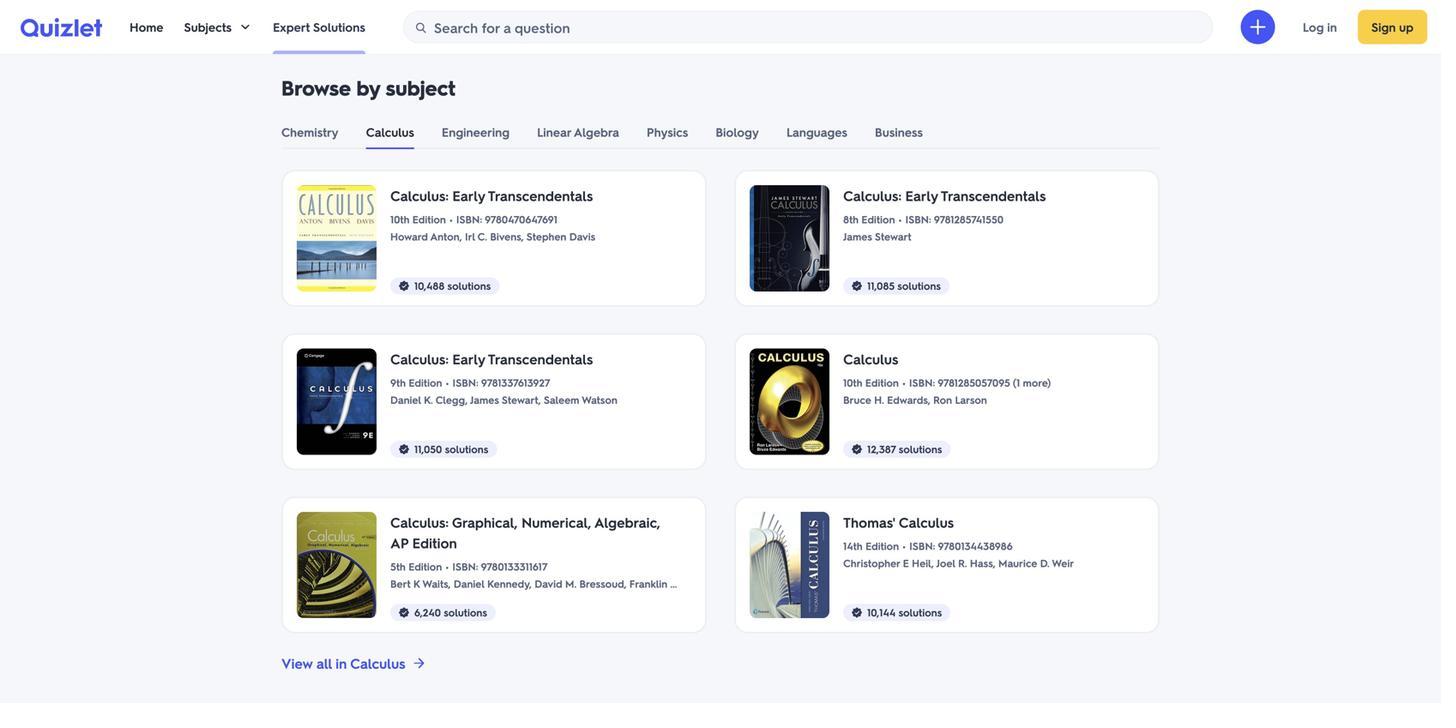 Task type: describe. For each thing, give the bounding box(es) containing it.
early for calculus: early transcendentals 9th edition • isbn: 9781337613927 daniel k. clegg, james stewart, saleem watson
[[453, 350, 485, 368]]

transcendentals for calculus: early transcendentals 8th edition • isbn: 9781285741550 james stewart
[[941, 187, 1046, 205]]

thomas' calculus 14th edition • isbn: 9780134438986 christopher e heil, joel r. hass, maurice d. weir
[[844, 514, 1075, 570]]

expert solutions link
[[273, 0, 365, 54]]

view all in calculus
[[281, 655, 406, 673]]

calculus inside the thomas' calculus 14th edition • isbn: 9780134438986 christopher e heil, joel r. hass, maurice d. weir
[[899, 514, 954, 532]]

verified stamp image for •
[[850, 606, 864, 620]]

heil,
[[912, 557, 934, 570]]

• inside calculus 10th edition • isbn: 9781285057095 (1 more) bruce h. edwards, ron larson
[[903, 376, 906, 390]]

calculus: early transcendentals link for calculus: early transcendentals 10th edition • isbn: 9780470647691 howard anton, irl c. bivens, stephen davis
[[390, 185, 593, 206]]

stewart,
[[502, 393, 541, 407]]

view
[[281, 655, 313, 673]]

edition inside calculus: early transcendentals 9th edition • isbn: 9781337613927 daniel k. clegg, james stewart, saleem watson
[[409, 376, 442, 390]]

m.
[[565, 578, 577, 591]]

hass,
[[970, 557, 996, 570]]

joel
[[937, 557, 956, 570]]

• inside calculus: early transcendentals 8th edition • isbn: 9781285741550 james stewart
[[899, 213, 902, 226]]

expert solutions
[[273, 19, 365, 35]]

subject
[[386, 74, 456, 101]]

david
[[535, 578, 563, 591]]

ap
[[390, 534, 409, 552]]

Search text field
[[434, 11, 1209, 44]]

browse
[[281, 74, 351, 101]]

stewart
[[875, 230, 912, 243]]

• inside the thomas' calculus 14th edition • isbn: 9780134438986 christopher e heil, joel r. hass, maurice d. weir
[[903, 540, 906, 553]]

9th
[[390, 376, 406, 390]]

davis
[[570, 230, 596, 243]]

home link
[[130, 0, 164, 54]]

anton,
[[430, 230, 462, 243]]

thomas' calculus link
[[844, 512, 954, 533]]

bivens,
[[490, 230, 524, 243]]

h.
[[875, 393, 885, 407]]

11,050 solutions
[[415, 443, 489, 456]]

2 quizlet image from the top
[[21, 18, 102, 37]]

Search field
[[404, 11, 1213, 44]]

solutions for 10th
[[448, 279, 491, 293]]

sign up button
[[1358, 10, 1428, 44]]

1 quizlet image from the top
[[21, 17, 102, 37]]

9781285057095
[[938, 376, 1011, 390]]

10,144
[[868, 606, 896, 620]]

bressoud,
[[580, 578, 627, 591]]

k
[[414, 578, 420, 591]]

log in
[[1303, 19, 1338, 35]]

maurice
[[999, 557, 1038, 570]]

home
[[130, 19, 164, 35]]

isbn: inside calculus: early transcendentals 9th edition • isbn: 9781337613927 daniel k. clegg, james stewart, saleem watson
[[453, 376, 479, 390]]

isbn: inside calculus: early transcendentals 10th edition • isbn: 9780470647691 howard anton, irl c. bivens, stephen davis
[[456, 213, 482, 226]]

9781337613927
[[481, 376, 551, 390]]

l.
[[741, 578, 749, 591]]

search image
[[414, 21, 428, 35]]

calculus inside calculus 10th edition • isbn: 9781285057095 (1 more) bruce h. edwards, ron larson
[[844, 350, 899, 368]]

calculus down the browse by subject
[[366, 124, 414, 140]]

franklin
[[630, 578, 668, 591]]

graphical,
[[452, 514, 518, 532]]

clegg,
[[436, 393, 468, 407]]

10th inside calculus 10th edition • isbn: 9781285057095 (1 more) bruce h. edwards, ron larson
[[844, 376, 863, 390]]

verified stamp image for ap
[[397, 606, 411, 620]]

more)
[[1023, 376, 1051, 390]]

languages
[[787, 124, 848, 140]]

verified stamp image for calculus: early transcendentals 10th edition • isbn: 9780470647691 howard anton, irl c. bivens, stephen davis
[[397, 279, 411, 293]]

9780133311617
[[481, 560, 548, 574]]

browse by subject
[[281, 74, 456, 101]]

linear
[[537, 124, 571, 140]]

engineering
[[442, 124, 510, 140]]

edition inside calculus: early transcendentals 10th edition • isbn: 9780470647691 howard anton, irl c. bivens, stephen davis
[[413, 213, 446, 226]]

9780470647691
[[485, 213, 558, 226]]

up
[[1400, 19, 1414, 35]]

10,144 solutions
[[868, 606, 942, 620]]

algebraic,
[[595, 514, 661, 532]]

early for calculus: early transcendentals 10th edition • isbn: 9780470647691 howard anton, irl c. bivens, stephen davis
[[453, 187, 485, 205]]

isbn: inside calculus: graphical, numerical, algebraic, ap edition 5th edition • isbn: 9780133311617 bert k waits, daniel kennedy, david m. bressoud, franklin demana, ross l. finney
[[453, 560, 478, 574]]

ross
[[716, 578, 738, 591]]

calculus: for algebraic,
[[390, 514, 449, 532]]

subjects
[[184, 19, 232, 35]]

james inside calculus: early transcendentals 9th edition • isbn: 9781337613927 daniel k. clegg, james stewart, saleem watson
[[470, 393, 499, 407]]

waits,
[[423, 578, 451, 591]]

calculus: graphical, numerical, algebraic, ap edition link
[[390, 512, 678, 554]]

10th inside calculus: early transcendentals 10th edition • isbn: 9780470647691 howard anton, irl c. bivens, stephen davis
[[390, 213, 410, 226]]

ron
[[934, 393, 953, 407]]

caret down image
[[239, 20, 252, 34]]

calculus left arrow right icon
[[350, 655, 406, 673]]

11,085 solutions
[[868, 279, 941, 293]]

edition inside calculus: early transcendentals 8th edition • isbn: 9781285741550 james stewart
[[862, 213, 895, 226]]

isbn: inside the thomas' calculus 14th edition • isbn: 9780134438986 christopher e heil, joel r. hass, maurice d. weir
[[910, 540, 936, 553]]

in inside log in 'button'
[[1328, 19, 1338, 35]]

calculus: early transcendentals 9th edition • isbn: 9781337613927 daniel k. clegg, james stewart, saleem watson
[[390, 350, 618, 407]]

calculus: early transcendentals 8th edition by james stewart image
[[750, 185, 830, 292]]

by
[[357, 74, 380, 101]]

sign up
[[1372, 19, 1414, 35]]

calculus: early transcendentals 8th edition • isbn: 9781285741550 james stewart
[[844, 187, 1046, 243]]

11,050
[[415, 443, 442, 456]]

6,240
[[415, 606, 441, 620]]

• inside calculus: early transcendentals 10th edition • isbn: 9780470647691 howard anton, irl c. bivens, stephen davis
[[450, 213, 453, 226]]

5th
[[390, 560, 406, 574]]

expert
[[273, 19, 310, 35]]

calculus: for 9th
[[390, 350, 449, 368]]

sign
[[1372, 19, 1397, 35]]

stephen
[[527, 230, 567, 243]]

10,488 solutions
[[415, 279, 491, 293]]



Task type: vqa. For each thing, say whether or not it's contained in the screenshot.
Edition in the Calculus: Early Transcendentals 8th Edition • ISBN: 9781285741550 James Stewart
yes



Task type: locate. For each thing, give the bounding box(es) containing it.
edition up anton, in the left top of the page
[[413, 213, 446, 226]]

early up irl in the left top of the page
[[453, 187, 485, 205]]

early up stewart
[[906, 187, 938, 205]]

calculus: early transcendentals link for calculus: early transcendentals 8th edition • isbn: 9781285741550 james stewart
[[844, 185, 1046, 206]]

calculus: graphical, numerical, algebraic, ap edition 5th edition by bert k waits, daniel kennedy, david m. bressoud, franklin demana, ross l. finney image
[[297, 512, 377, 619]]

isbn:
[[456, 213, 482, 226], [906, 213, 932, 226], [453, 376, 479, 390], [910, 376, 936, 390], [910, 540, 936, 553], [453, 560, 478, 574]]

edition up k.
[[409, 376, 442, 390]]

finney
[[752, 578, 784, 591]]

early inside calculus: early transcendentals 10th edition • isbn: 9780470647691 howard anton, irl c. bivens, stephen davis
[[453, 187, 485, 205]]

verified stamp image left 10,488
[[397, 279, 411, 293]]

solutions
[[313, 19, 365, 35]]

calculus: early transcendentals 9th edition by daniel k. clegg, james stewart, saleem watson image
[[297, 349, 377, 455]]

chemistry tab
[[281, 115, 339, 149]]

james
[[844, 230, 873, 243], [470, 393, 499, 407]]

0 vertical spatial 10th
[[390, 213, 410, 226]]

isbn: inside calculus 10th edition • isbn: 9781285057095 (1 more) bruce h. edwards, ron larson
[[910, 376, 936, 390]]

verified stamp image left '11,050'
[[397, 443, 411, 457]]

transcendentals
[[488, 187, 593, 205], [941, 187, 1046, 205], [488, 350, 593, 368]]

edition inside calculus 10th edition • isbn: 9781285057095 (1 more) bruce h. edwards, ron larson
[[866, 376, 899, 390]]

transcendentals for calculus: early transcendentals 9th edition • isbn: 9781337613927 daniel k. clegg, james stewart, saleem watson
[[488, 350, 593, 368]]

linear algebra
[[537, 124, 620, 140]]

tab list containing chemistry
[[268, 115, 1174, 149]]

1 horizontal spatial verified stamp image
[[850, 279, 864, 293]]

algebra
[[574, 124, 620, 140]]

verified stamp image for calculus: early transcendentals 8th edition • isbn: 9781285741550 james stewart
[[850, 279, 864, 293]]

biology
[[716, 124, 759, 140]]

quizlet image
[[21, 17, 102, 37], [21, 18, 102, 37]]

early inside calculus: early transcendentals 8th edition • isbn: 9781285741550 james stewart
[[906, 187, 938, 205]]

1 vertical spatial 10th
[[844, 376, 863, 390]]

early for calculus: early transcendentals 8th edition • isbn: 9781285741550 james stewart
[[906, 187, 938, 205]]

solutions for •
[[899, 443, 943, 456]]

• up waits,
[[446, 560, 449, 574]]

0 horizontal spatial james
[[470, 393, 499, 407]]

calculus link
[[844, 349, 899, 369]]

log
[[1303, 19, 1325, 35]]

isbn: up irl in the left top of the page
[[456, 213, 482, 226]]

0 horizontal spatial daniel
[[390, 393, 421, 407]]

solutions right 6,240
[[444, 606, 487, 620]]

0 horizontal spatial verified stamp image
[[397, 279, 411, 293]]

•
[[450, 213, 453, 226], [899, 213, 902, 226], [446, 376, 449, 390], [903, 376, 906, 390], [903, 540, 906, 553], [446, 560, 449, 574]]

all
[[317, 655, 332, 673]]

9780134438986
[[938, 540, 1013, 553]]

(1
[[1013, 376, 1021, 390]]

larson
[[955, 393, 988, 407]]

2 verified stamp image from the left
[[850, 279, 864, 293]]

edition inside the thomas' calculus 14th edition • isbn: 9780134438986 christopher e heil, joel r. hass, maurice d. weir
[[866, 540, 899, 553]]

business tab
[[875, 115, 923, 149]]

transcendentals inside calculus: early transcendentals 10th edition • isbn: 9780470647691 howard anton, irl c. bivens, stephen davis
[[488, 187, 593, 205]]

isbn: up clegg,
[[453, 376, 479, 390]]

bruce
[[844, 393, 872, 407]]

calculus: up 8th
[[844, 187, 902, 205]]

9781285741550
[[934, 213, 1004, 226]]

8th
[[844, 213, 859, 226]]

calculus: early transcendentals link up 9781285741550
[[844, 185, 1046, 206]]

weir
[[1052, 557, 1075, 570]]

transcendentals inside calculus: early transcendentals 8th edition • isbn: 9781285741550 james stewart
[[941, 187, 1046, 205]]

tab list
[[268, 115, 1174, 149]]

solutions right '11,050'
[[445, 443, 489, 456]]

view all in calculus link
[[281, 654, 426, 674]]

1 horizontal spatial in
[[1328, 19, 1338, 35]]

1 vertical spatial james
[[470, 393, 499, 407]]

solutions right 10,488
[[448, 279, 491, 293]]

calculus: early transcendentals 10th edition by howard anton, irl c. bivens, stephen davis image
[[297, 185, 377, 292]]

transcendentals up 9780470647691 at the top left of the page
[[488, 187, 593, 205]]

r.
[[959, 557, 968, 570]]

edwards,
[[887, 393, 931, 407]]

0 horizontal spatial in
[[336, 655, 347, 673]]

10th up howard
[[390, 213, 410, 226]]

james down 8th
[[844, 230, 873, 243]]

watson
[[582, 393, 618, 407]]

calculus: inside calculus: graphical, numerical, algebraic, ap edition 5th edition • isbn: 9780133311617 bert k waits, daniel kennedy, david m. bressoud, franklin demana, ross l. finney
[[390, 514, 449, 532]]

calculus: up 9th
[[390, 350, 449, 368]]

12,387
[[868, 443, 896, 456]]

0 vertical spatial daniel
[[390, 393, 421, 407]]

calculus: early transcendentals link for calculus: early transcendentals 9th edition • isbn: 9781337613927 daniel k. clegg, james stewart, saleem watson
[[390, 349, 593, 369]]

bert
[[390, 578, 411, 591]]

e
[[903, 557, 910, 570]]

kennedy,
[[487, 578, 532, 591]]

k.
[[424, 393, 433, 407]]

10,488
[[415, 279, 445, 293]]

solutions right the "11,085"
[[898, 279, 941, 293]]

languages tab
[[787, 115, 848, 149]]

james right clegg,
[[470, 393, 499, 407]]

calculus: early transcendentals link up 9781337613927
[[390, 349, 593, 369]]

1 vertical spatial daniel
[[454, 578, 485, 591]]

10th up the bruce at the right bottom
[[844, 376, 863, 390]]

solutions for algebraic,
[[444, 606, 487, 620]]

transcendentals inside calculus: early transcendentals 9th edition • isbn: 9781337613927 daniel k. clegg, james stewart, saleem watson
[[488, 350, 593, 368]]

1 vertical spatial in
[[336, 655, 347, 673]]

None search field
[[403, 11, 1214, 44]]

calculus: up howard
[[390, 187, 449, 205]]

edition up k
[[409, 560, 442, 574]]

verified stamp image
[[397, 443, 411, 457], [850, 443, 864, 457], [397, 606, 411, 620], [850, 606, 864, 620]]

0 horizontal spatial 10th
[[390, 213, 410, 226]]

1 verified stamp image from the left
[[397, 279, 411, 293]]

isbn: inside calculus: early transcendentals 8th edition • isbn: 9781285741550 james stewart
[[906, 213, 932, 226]]

verified stamp image for isbn:
[[850, 443, 864, 457]]

numerical,
[[522, 514, 592, 532]]

edition up stewart
[[862, 213, 895, 226]]

c.
[[478, 230, 488, 243]]

calculus tab
[[366, 115, 414, 149]]

1 horizontal spatial 10th
[[844, 376, 863, 390]]

transcendentals up 9781285741550
[[941, 187, 1046, 205]]

biology tab
[[716, 115, 759, 149]]

arrow right image
[[412, 657, 426, 671]]

in right log
[[1328, 19, 1338, 35]]

engineering tab
[[442, 115, 510, 149]]

calculus up heil,
[[899, 514, 954, 532]]

solutions for 9th
[[445, 443, 489, 456]]

calculus: for 10th
[[390, 187, 449, 205]]

calculus 10th edition • isbn: 9781285057095 (1 more) bruce h. edwards, ron larson
[[844, 350, 1051, 407]]

verified stamp image left 10,144
[[850, 606, 864, 620]]

verified stamp image left 12,387
[[850, 443, 864, 457]]

isbn: up edwards,
[[910, 376, 936, 390]]

demana,
[[671, 578, 713, 591]]

• up 'e'
[[903, 540, 906, 553]]

calculus: early transcendentals link up 9780470647691 at the top left of the page
[[390, 185, 593, 206]]

daniel down 9th
[[390, 393, 421, 407]]

saleem
[[544, 393, 580, 407]]

verified stamp image
[[397, 279, 411, 293], [850, 279, 864, 293]]

in
[[1328, 19, 1338, 35], [336, 655, 347, 673]]

daniel right waits,
[[454, 578, 485, 591]]

solutions
[[448, 279, 491, 293], [898, 279, 941, 293], [445, 443, 489, 456], [899, 443, 943, 456], [444, 606, 487, 620], [899, 606, 942, 620]]

calculus up h.
[[844, 350, 899, 368]]

thomas' calculus 14th edition by christopher e heil, joel r. hass, maurice d. weir image
[[750, 512, 830, 619]]

solutions right 12,387
[[899, 443, 943, 456]]

• up clegg,
[[446, 376, 449, 390]]

early up clegg,
[[453, 350, 485, 368]]

in right all
[[336, 655, 347, 673]]

• inside calculus: early transcendentals 9th edition • isbn: 9781337613927 daniel k. clegg, james stewart, saleem watson
[[446, 376, 449, 390]]

daniel inside calculus: early transcendentals 9th edition • isbn: 9781337613927 daniel k. clegg, james stewart, saleem watson
[[390, 393, 421, 407]]

thomas'
[[844, 514, 896, 532]]

business
[[875, 124, 923, 140]]

transcendentals for calculus: early transcendentals 10th edition • isbn: 9780470647691 howard anton, irl c. bivens, stephen davis
[[488, 187, 593, 205]]

1 horizontal spatial james
[[844, 230, 873, 243]]

verified stamp image left 6,240
[[397, 606, 411, 620]]

verified stamp image for edition
[[397, 443, 411, 457]]

isbn: up 6,240 solutions
[[453, 560, 478, 574]]

isbn: up heil,
[[910, 540, 936, 553]]

verified stamp image left the "11,085"
[[850, 279, 864, 293]]

• up stewart
[[899, 213, 902, 226]]

physics tab
[[647, 115, 688, 149]]

solutions for 8th
[[898, 279, 941, 293]]

solutions for edition
[[899, 606, 942, 620]]

6,240 solutions
[[415, 606, 487, 620]]

early
[[453, 187, 485, 205], [906, 187, 938, 205], [453, 350, 485, 368]]

chemistry
[[281, 124, 339, 140]]

isbn: up stewart
[[906, 213, 932, 226]]

edition up christopher
[[866, 540, 899, 553]]

11,085
[[868, 279, 895, 293]]

transcendentals up 9781337613927
[[488, 350, 593, 368]]

1 horizontal spatial daniel
[[454, 578, 485, 591]]

physics
[[647, 124, 688, 140]]

create image
[[1248, 17, 1269, 37]]

linear algebra tab
[[537, 115, 620, 149]]

• up edwards,
[[903, 376, 906, 390]]

solutions right 10,144
[[899, 606, 942, 620]]

calculus: for 8th
[[844, 187, 902, 205]]

log in button
[[1290, 10, 1352, 44]]

calculus: inside calculus: early transcendentals 10th edition • isbn: 9780470647691 howard anton, irl c. bivens, stephen davis
[[390, 187, 449, 205]]

james inside calculus: early transcendentals 8th edition • isbn: 9781285741550 james stewart
[[844, 230, 873, 243]]

calculus: inside calculus: early transcendentals 9th edition • isbn: 9781337613927 daniel k. clegg, james stewart, saleem watson
[[390, 350, 449, 368]]

edition up h.
[[866, 376, 899, 390]]

in inside view all in calculus link
[[336, 655, 347, 673]]

early inside calculus: early transcendentals 9th edition • isbn: 9781337613927 daniel k. clegg, james stewart, saleem watson
[[453, 350, 485, 368]]

irl
[[465, 230, 475, 243]]

calculus: early transcendentals link
[[390, 185, 593, 206], [844, 185, 1046, 206], [390, 349, 593, 369]]

calculus 10th edition by bruce h. edwards, ron larson image
[[750, 349, 830, 455]]

howard
[[390, 230, 428, 243]]

daniel inside calculus: graphical, numerical, algebraic, ap edition 5th edition • isbn: 9780133311617 bert k waits, daniel kennedy, david m. bressoud, franklin demana, ross l. finney
[[454, 578, 485, 591]]

calculus: graphical, numerical, algebraic, ap edition 5th edition • isbn: 9780133311617 bert k waits, daniel kennedy, david m. bressoud, franklin demana, ross l. finney
[[390, 514, 784, 591]]

d.
[[1041, 557, 1050, 570]]

14th
[[844, 540, 863, 553]]

• up anton, in the left top of the page
[[450, 213, 453, 226]]

0 vertical spatial in
[[1328, 19, 1338, 35]]

subjects button
[[184, 0, 252, 54]]

christopher
[[844, 557, 901, 570]]

calculus: inside calculus: early transcendentals 8th edition • isbn: 9781285741550 james stewart
[[844, 187, 902, 205]]

• inside calculus: graphical, numerical, algebraic, ap edition 5th edition • isbn: 9780133311617 bert k waits, daniel kennedy, david m. bressoud, franklin demana, ross l. finney
[[446, 560, 449, 574]]

edition right ap
[[413, 534, 457, 552]]

0 vertical spatial james
[[844, 230, 873, 243]]

calculus: up ap
[[390, 514, 449, 532]]



